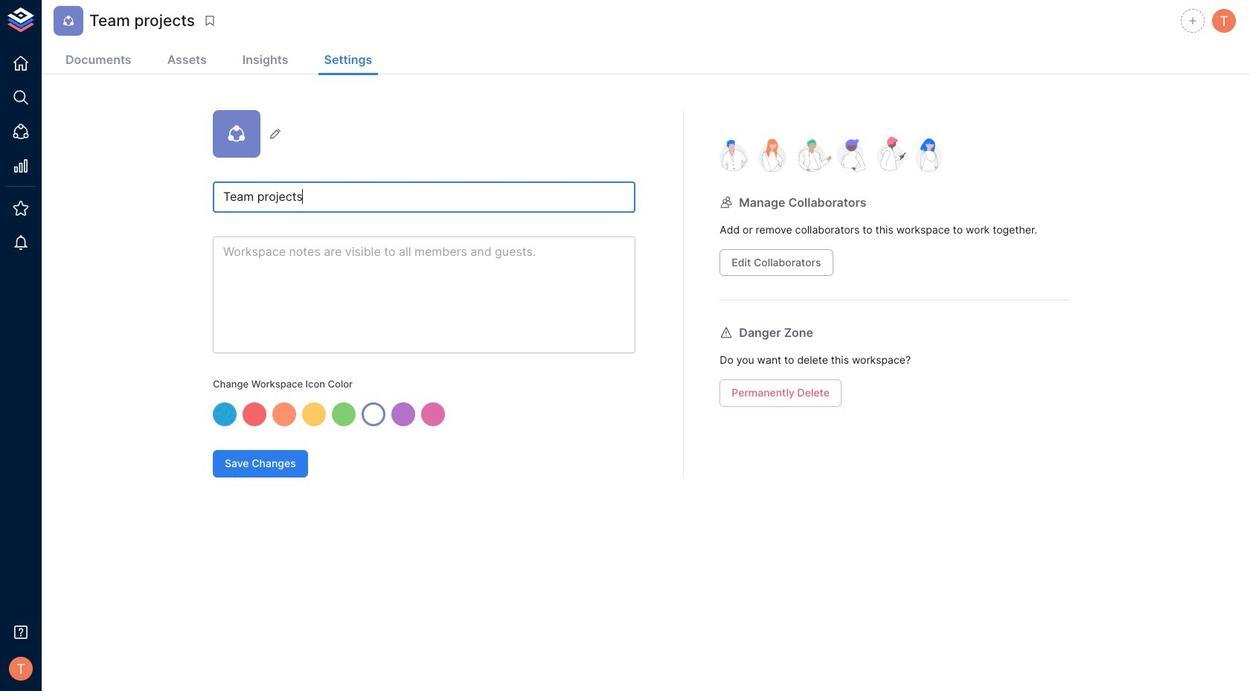 Task type: vqa. For each thing, say whether or not it's contained in the screenshot.
Workspace Name text box at the top
yes



Task type: locate. For each thing, give the bounding box(es) containing it.
Workspace Name text field
[[213, 182, 636, 213]]

Workspace notes are visible to all members and guests. text field
[[213, 237, 636, 354]]

bookmark image
[[203, 14, 217, 28]]



